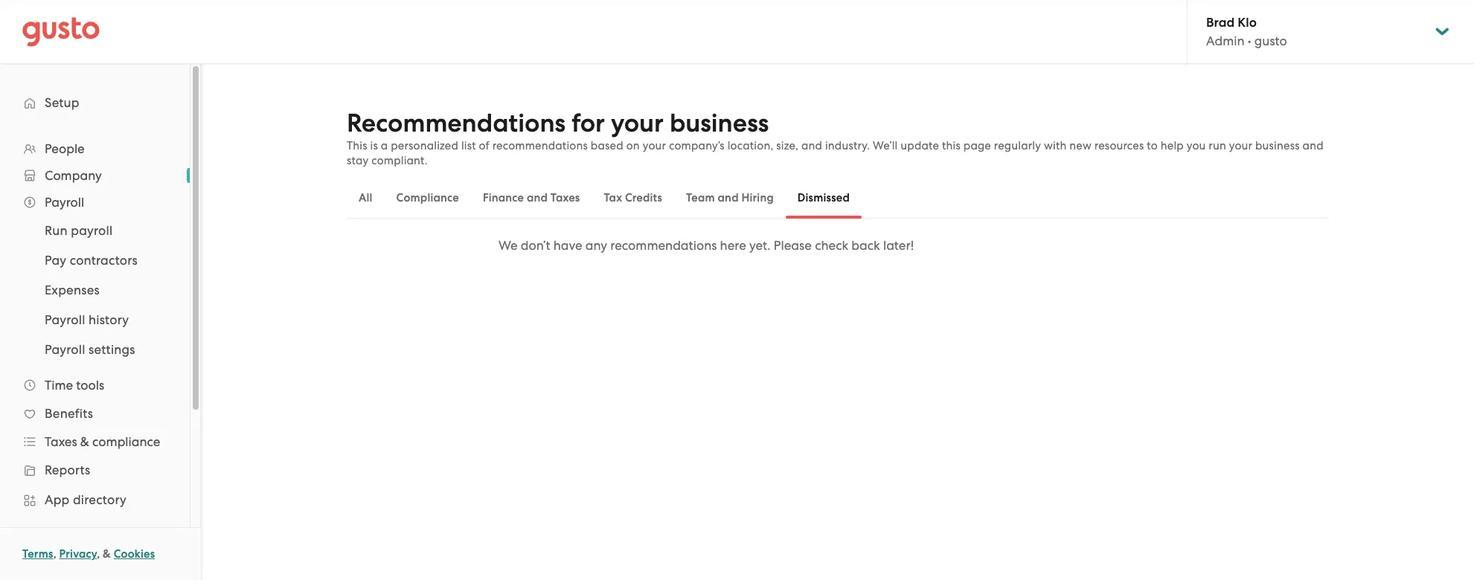 Task type: locate. For each thing, give the bounding box(es) containing it.
business up company's
[[670, 108, 769, 138]]

2 vertical spatial payroll
[[45, 342, 85, 357]]

list
[[461, 139, 476, 153]]

size,
[[777, 139, 799, 153]]

brad
[[1207, 15, 1235, 31]]

2 list from the top
[[0, 216, 190, 365]]

people
[[45, 141, 85, 156]]

1 horizontal spatial ,
[[97, 548, 100, 561]]

based
[[591, 139, 624, 153]]

for
[[572, 108, 605, 138]]

we
[[499, 238, 518, 253]]

reports
[[45, 463, 90, 478]]

business
[[670, 108, 769, 138], [1256, 139, 1300, 153]]

recommendations
[[347, 108, 566, 138]]

home image
[[22, 17, 100, 47]]

taxes & compliance button
[[15, 429, 175, 456]]

setup
[[45, 95, 79, 110]]

list
[[0, 135, 190, 581], [0, 216, 190, 365]]

terms
[[22, 548, 53, 561]]

directory
[[73, 493, 127, 508]]

your up on
[[611, 108, 664, 138]]

compliant.
[[372, 154, 428, 167]]

business right run
[[1256, 139, 1300, 153]]

0 vertical spatial recommendations
[[493, 139, 588, 153]]

, left "privacy" link
[[53, 548, 56, 561]]

1 vertical spatial recommendations
[[611, 238, 717, 253]]

gusto
[[1255, 33, 1288, 48]]

1 vertical spatial payroll
[[45, 313, 85, 328]]

0 vertical spatial taxes
[[551, 191, 580, 205]]

& left cookies
[[103, 548, 111, 561]]

payroll
[[71, 223, 113, 238]]

company's
[[669, 139, 725, 153]]

dismissed button
[[786, 180, 862, 216]]

your right on
[[643, 139, 666, 153]]

time tools
[[45, 378, 104, 393]]

0 vertical spatial payroll
[[45, 195, 84, 210]]

regularly
[[994, 139, 1041, 153]]

personalized
[[391, 139, 459, 153]]

your
[[611, 108, 664, 138], [643, 139, 666, 153], [1230, 139, 1253, 153]]

settings
[[89, 342, 135, 357]]

1 payroll from the top
[[45, 195, 84, 210]]

people button
[[15, 135, 175, 162]]

0 horizontal spatial &
[[80, 435, 89, 450]]

recommendations inside recommendations for your business this is a personalized list of recommendations based on your company's location, size, and industry. we'll update this page regularly with new resources to help you run your business and stay compliant.
[[493, 139, 588, 153]]

terms , privacy , & cookies
[[22, 548, 155, 561]]

pay contractors
[[45, 253, 138, 268]]

&
[[80, 435, 89, 450], [103, 548, 111, 561]]

payroll up time
[[45, 342, 85, 357]]

recommendations down "credits"
[[611, 238, 717, 253]]

all
[[359, 191, 373, 205]]

finance and taxes button
[[471, 180, 592, 216]]

app directory
[[45, 493, 127, 508]]

payroll inside dropdown button
[[45, 195, 84, 210]]

hiring
[[742, 191, 774, 205]]

& up reports link
[[80, 435, 89, 450]]

new
[[1070, 139, 1092, 153]]

run
[[45, 223, 68, 238]]

location,
[[728, 139, 774, 153]]

taxes inside button
[[551, 191, 580, 205]]

here
[[720, 238, 746, 253]]

0 horizontal spatial recommendations
[[493, 139, 588, 153]]

payroll settings link
[[27, 336, 175, 363]]

, left cookies
[[97, 548, 100, 561]]

3 payroll from the top
[[45, 342, 85, 357]]

tax
[[604, 191, 622, 205]]

tax credits
[[604, 191, 663, 205]]

finance
[[483, 191, 524, 205]]

taxes inside dropdown button
[[45, 435, 77, 450]]

1 vertical spatial &
[[103, 548, 111, 561]]

history
[[89, 313, 129, 328]]

team and hiring
[[686, 191, 774, 205]]

stay
[[347, 154, 369, 167]]

list containing people
[[0, 135, 190, 581]]

help
[[1161, 139, 1184, 153]]

is
[[370, 139, 378, 153]]

brad klo admin • gusto
[[1207, 15, 1288, 48]]

0 horizontal spatial ,
[[53, 548, 56, 561]]

run payroll
[[45, 223, 113, 238]]

0 vertical spatial &
[[80, 435, 89, 450]]

,
[[53, 548, 56, 561], [97, 548, 100, 561]]

payroll
[[45, 195, 84, 210], [45, 313, 85, 328], [45, 342, 85, 357]]

don't
[[521, 238, 551, 253]]

all button
[[347, 180, 385, 216]]

list containing run payroll
[[0, 216, 190, 365]]

dismissed
[[798, 191, 850, 205]]

app
[[45, 493, 70, 508]]

1 vertical spatial business
[[1256, 139, 1300, 153]]

2 payroll from the top
[[45, 313, 85, 328]]

contractors
[[70, 253, 138, 268]]

setup link
[[15, 89, 175, 116]]

1 vertical spatial taxes
[[45, 435, 77, 450]]

taxes
[[551, 191, 580, 205], [45, 435, 77, 450]]

page
[[964, 139, 992, 153]]

1 list from the top
[[0, 135, 190, 581]]

recommendations
[[493, 139, 588, 153], [611, 238, 717, 253]]

taxes up have
[[551, 191, 580, 205]]

expenses
[[45, 283, 100, 298]]

payroll history link
[[27, 307, 175, 333]]

compliance
[[396, 191, 459, 205]]

app directory link
[[15, 487, 175, 514]]

0 horizontal spatial taxes
[[45, 435, 77, 450]]

expenses link
[[27, 277, 175, 304]]

recommendations up finance and taxes
[[493, 139, 588, 153]]

payroll down expenses
[[45, 313, 85, 328]]

recommendations for your business this is a personalized list of recommendations based on your company's location, size, and industry. we'll update this page regularly with new resources to help you run your business and stay compliant.
[[347, 108, 1324, 167]]

pay contractors link
[[27, 247, 175, 274]]

1 horizontal spatial taxes
[[551, 191, 580, 205]]

klo
[[1238, 15, 1257, 31]]

recommendation categories for your business tab list
[[347, 177, 1329, 219]]

and inside button
[[527, 191, 548, 205]]

payroll down company
[[45, 195, 84, 210]]

team and hiring button
[[674, 180, 786, 216]]

0 vertical spatial business
[[670, 108, 769, 138]]

reports link
[[15, 457, 175, 484]]

taxes up reports
[[45, 435, 77, 450]]

to
[[1147, 139, 1158, 153]]

payroll history
[[45, 313, 129, 328]]



Task type: vqa. For each thing, say whether or not it's contained in the screenshot.
Refer & earn 'link'
no



Task type: describe. For each thing, give the bounding box(es) containing it.
2 , from the left
[[97, 548, 100, 561]]

this
[[942, 139, 961, 153]]

with
[[1044, 139, 1067, 153]]

cookies
[[114, 548, 155, 561]]

compliance button
[[385, 180, 471, 216]]

credits
[[625, 191, 663, 205]]

payroll for payroll history
[[45, 313, 85, 328]]

privacy
[[59, 548, 97, 561]]

privacy link
[[59, 548, 97, 561]]

time
[[45, 378, 73, 393]]

any
[[586, 238, 608, 253]]

pay
[[45, 253, 66, 268]]

company button
[[15, 162, 175, 189]]

company
[[45, 168, 102, 183]]

run payroll link
[[27, 217, 175, 244]]

•
[[1248, 33, 1252, 48]]

we don't have any recommendations here yet. please check back later!
[[499, 238, 914, 253]]

tax credits button
[[592, 180, 674, 216]]

payroll settings
[[45, 342, 135, 357]]

benefits link
[[15, 400, 175, 427]]

terms link
[[22, 548, 53, 561]]

& inside dropdown button
[[80, 435, 89, 450]]

have
[[554, 238, 583, 253]]

0 horizontal spatial business
[[670, 108, 769, 138]]

yet.
[[750, 238, 771, 253]]

a
[[381, 139, 388, 153]]

run
[[1209, 139, 1227, 153]]

check
[[815, 238, 849, 253]]

compliance
[[92, 435, 160, 450]]

cookies button
[[114, 546, 155, 564]]

update
[[901, 139, 940, 153]]

and inside button
[[718, 191, 739, 205]]

1 , from the left
[[53, 548, 56, 561]]

this
[[347, 139, 367, 153]]

later!
[[884, 238, 914, 253]]

taxes & compliance
[[45, 435, 160, 450]]

time tools button
[[15, 372, 175, 399]]

admin
[[1207, 33, 1245, 48]]

1 horizontal spatial business
[[1256, 139, 1300, 153]]

gusto navigation element
[[0, 64, 190, 581]]

industry.
[[825, 139, 870, 153]]

team
[[686, 191, 715, 205]]

your right run
[[1230, 139, 1253, 153]]

payroll for payroll
[[45, 195, 84, 210]]

back
[[852, 238, 880, 253]]

1 horizontal spatial recommendations
[[611, 238, 717, 253]]

resources
[[1095, 139, 1144, 153]]

you
[[1187, 139, 1206, 153]]

payroll for payroll settings
[[45, 342, 85, 357]]

finance and taxes
[[483, 191, 580, 205]]

1 horizontal spatial &
[[103, 548, 111, 561]]

of
[[479, 139, 490, 153]]

we'll
[[873, 139, 898, 153]]

please
[[774, 238, 812, 253]]

tools
[[76, 378, 104, 393]]

payroll button
[[15, 189, 175, 216]]

benefits
[[45, 406, 93, 421]]



